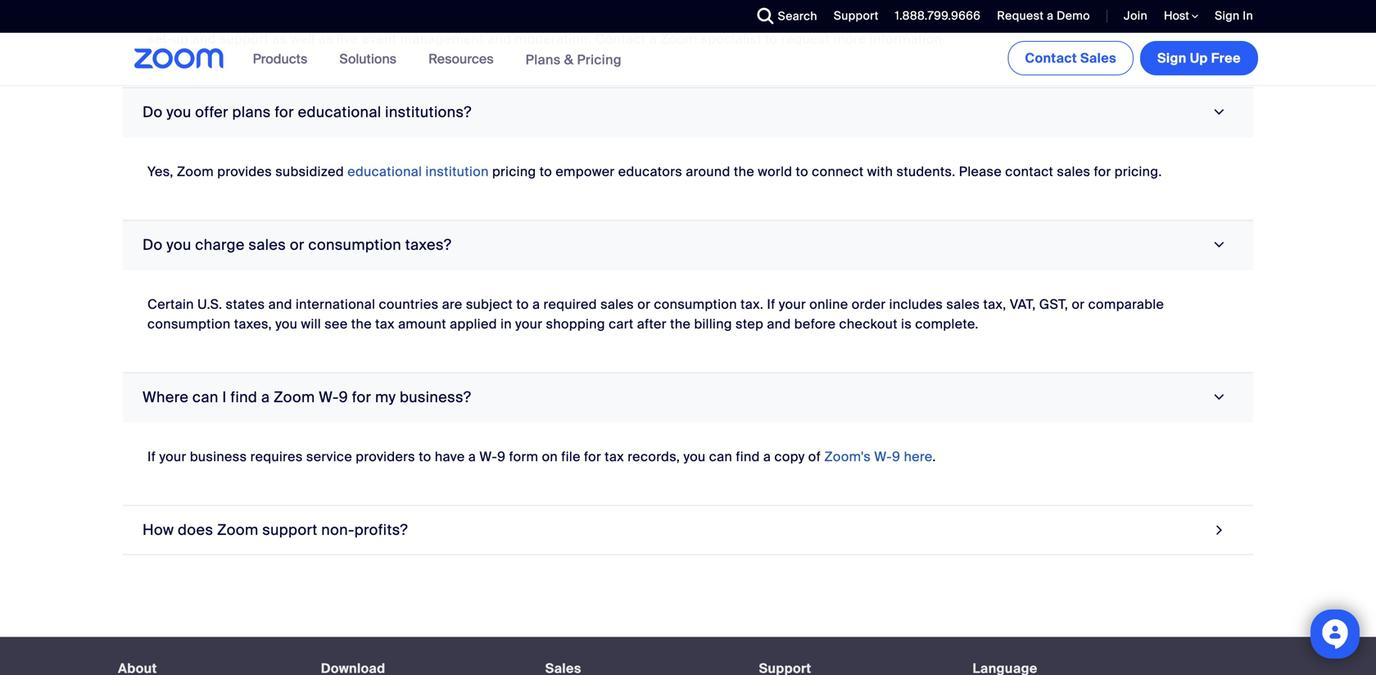 Task type: vqa. For each thing, say whether or not it's contained in the screenshot.
Tax,
yes



Task type: describe. For each thing, give the bounding box(es) containing it.
2 horizontal spatial 9
[[893, 448, 901, 465]]

offers
[[148, 11, 184, 28]]

consumption inside 'dropdown button'
[[308, 236, 402, 254]]

free
[[1212, 50, 1242, 67]]

run
[[1075, 11, 1096, 28]]

demo
[[1057, 8, 1091, 23]]

the right see on the top of page
[[351, 315, 372, 333]]

pricing.
[[1115, 163, 1163, 180]]

zoom right the yes,
[[177, 163, 214, 180]]

hybrid
[[844, 0, 883, 8]]

sign up free button
[[1141, 41, 1259, 75]]

support link down hybrid
[[834, 8, 879, 23]]

webinars.
[[1011, 0, 1073, 8]]

0 horizontal spatial consumption
[[148, 315, 231, 333]]

1 horizontal spatial 9
[[498, 448, 506, 465]]

to down team at the top left of the page
[[416, 11, 429, 28]]

0 horizontal spatial event
[[260, 11, 295, 28]]

contact inside zoom has a dedicated event services team to help customers plan, support, and produce the best virtual and hybrid events using zoom webinars. zoom event services offers a variety of event support packages to meet the unique needs of our customers. zoom event services include best-practice consultation on run of show, production set-up and support as well as live event management and moderation. contact a zoom specialist to request more information.
[[596, 30, 646, 47]]

tax inside certain u.s. states and international countries are subject to a required sales or consumption tax. if your online order includes sales tax, vat, gst, or comparable consumption taxes, you will see the tax amount applied in your shopping cart after the billing step and before checkout is complete.
[[375, 315, 395, 333]]

how does zoom support non-profits? button
[[123, 506, 1254, 555]]

cart
[[609, 315, 634, 333]]

include
[[835, 11, 881, 28]]

sales inside 'dropdown button'
[[249, 236, 286, 254]]

practice
[[918, 11, 970, 28]]

best-
[[885, 11, 918, 28]]

international
[[296, 296, 376, 313]]

connect
[[812, 163, 864, 180]]

sales
[[1081, 50, 1117, 67]]

file
[[562, 448, 581, 465]]

a down customers.
[[650, 30, 657, 47]]

to up the meet
[[426, 0, 439, 8]]

0 horizontal spatial services
[[332, 0, 387, 8]]

up
[[1191, 50, 1209, 67]]

educational inside dropdown button
[[298, 103, 382, 122]]

to inside certain u.s. states and international countries are subject to a required sales or consumption tax. if your online order includes sales tax, vat, gst, or comparable consumption taxes, you will see the tax amount applied in your shopping cart after the billing step and before checkout is complete.
[[517, 296, 529, 313]]

a up variety
[[214, 0, 222, 8]]

1 as from the left
[[272, 30, 287, 47]]

contact sales link
[[1008, 41, 1134, 75]]

moderation.
[[515, 30, 592, 47]]

for left pricing.
[[1095, 163, 1112, 180]]

taxes,
[[234, 315, 272, 333]]

0 vertical spatial support
[[299, 11, 348, 28]]

host button
[[1165, 8, 1199, 24]]

educational institution link
[[348, 163, 489, 180]]

zoom logo image
[[134, 48, 224, 69]]

certain u.s. states and international countries are subject to a required sales or consumption tax. if your online order includes sales tax, vat, gst, or comparable consumption taxes, you will see the tax amount applied in your shopping cart after the billing step and before checkout is complete.
[[148, 296, 1165, 333]]

records,
[[628, 448, 680, 465]]

and up customers.
[[635, 0, 659, 8]]

to left request
[[766, 30, 778, 47]]

billing
[[695, 315, 733, 333]]

a inside 'dropdown button'
[[261, 388, 270, 407]]

consultation
[[974, 11, 1052, 28]]

banner containing contact sales
[[115, 33, 1262, 86]]

0 horizontal spatial event
[[293, 0, 328, 8]]

where
[[143, 388, 189, 407]]

of left our
[[582, 11, 595, 28]]

step
[[736, 315, 764, 333]]

non-
[[322, 521, 355, 540]]

3 heading from the left
[[546, 662, 730, 675]]

9 inside 'dropdown button'
[[339, 388, 348, 407]]

0 vertical spatial your
[[779, 296, 807, 313]]

amount
[[398, 315, 447, 333]]

on inside zoom has a dedicated event services team to help customers plan, support, and produce the best virtual and hybrid events using zoom webinars. zoom event services offers a variety of event support packages to meet the unique needs of our customers. zoom event services include best-practice consultation on run of show, production set-up and support as well as live event management and moderation. contact a zoom specialist to request more information.
[[1056, 11, 1072, 28]]

applied
[[450, 315, 497, 333]]

if your business requires service providers to have a w-9 form on file for tax records, you can find a copy of zoom's w-9 here .
[[148, 448, 937, 465]]

see
[[325, 315, 348, 333]]

&
[[564, 51, 574, 68]]

business?
[[400, 388, 471, 407]]

0 horizontal spatial on
[[542, 448, 558, 465]]

you inside certain u.s. states and international countries are subject to a required sales or consumption tax. if your online order includes sales tax, vat, gst, or comparable consumption taxes, you will see the tax amount applied in your shopping cart after the billing step and before checkout is complete.
[[276, 315, 298, 333]]

provides
[[217, 163, 272, 180]]

using
[[932, 0, 967, 8]]

and up 'taxes,'
[[269, 296, 292, 313]]

does
[[178, 521, 213, 540]]

meetings navigation
[[1005, 33, 1262, 79]]

main content containing do you offer plans for educational institutions?
[[0, 0, 1377, 637]]

1 vertical spatial educational
[[348, 163, 422, 180]]

show,
[[1116, 11, 1151, 28]]

plans & pricing
[[526, 51, 622, 68]]

2 as from the left
[[319, 30, 334, 47]]

sales up complete.
[[947, 296, 981, 313]]

tax.
[[741, 296, 764, 313]]

w- inside 'dropdown button'
[[319, 388, 339, 407]]

meet
[[432, 11, 465, 28]]

i
[[222, 388, 227, 407]]

1 vertical spatial find
[[736, 448, 760, 465]]

institution
[[426, 163, 489, 180]]

1 horizontal spatial event
[[737, 11, 773, 28]]

sign up free
[[1158, 50, 1242, 67]]

help
[[442, 0, 470, 8]]

needs
[[539, 11, 579, 28]]

set-
[[148, 30, 173, 47]]

0 horizontal spatial your
[[159, 448, 187, 465]]

plans
[[232, 103, 271, 122]]

business
[[190, 448, 247, 465]]

1 vertical spatial can
[[710, 448, 733, 465]]

the down help
[[469, 11, 489, 28]]

1.888.799.9666
[[896, 8, 981, 23]]

request a demo
[[998, 8, 1091, 23]]

resources button
[[429, 33, 501, 85]]

to right world
[[796, 163, 809, 180]]

unique
[[493, 11, 536, 28]]

subsidized
[[276, 163, 344, 180]]

a right have
[[469, 448, 476, 465]]

support link left "best-"
[[822, 0, 883, 33]]

2 horizontal spatial consumption
[[654, 296, 738, 313]]

are
[[442, 296, 463, 313]]

a down the has at the left top
[[188, 11, 196, 28]]

plans
[[526, 51, 561, 68]]

to right pricing
[[540, 163, 552, 180]]

specialist
[[701, 30, 762, 47]]

find inside 'dropdown button'
[[231, 388, 258, 407]]

of down dedicated
[[244, 11, 257, 28]]

2 heading from the left
[[321, 662, 516, 675]]

virtual
[[774, 0, 813, 8]]

plan,
[[544, 0, 575, 8]]

where can i find a zoom w-9 for my business?
[[143, 388, 471, 407]]

complete.
[[916, 315, 979, 333]]

yes, zoom provides subsidized educational institution pricing to empower educators around the world to connect with students. please contact sales for pricing.
[[148, 163, 1163, 180]]

zoom inside dropdown button
[[217, 521, 259, 540]]

our
[[598, 11, 619, 28]]

before
[[795, 315, 836, 333]]

sales up cart
[[601, 296, 634, 313]]

1 vertical spatial your
[[516, 315, 543, 333]]

offer
[[195, 103, 229, 122]]

copy
[[775, 448, 805, 465]]

tab list containing do you offer plans for educational institutions?
[[123, 0, 1254, 555]]

do for do you offer plans for educational institutions?
[[143, 103, 163, 122]]

zoom down customers.
[[661, 30, 698, 47]]

2 horizontal spatial or
[[1072, 296, 1085, 313]]

checkout
[[840, 315, 898, 333]]

events
[[887, 0, 929, 8]]

educators
[[619, 163, 683, 180]]

of right copy
[[809, 448, 821, 465]]

support inside dropdown button
[[262, 521, 318, 540]]

do you offer plans for educational institutions?
[[143, 103, 472, 122]]

world
[[758, 163, 793, 180]]

empower
[[556, 163, 615, 180]]

sign for sign in
[[1216, 8, 1240, 23]]

how
[[143, 521, 174, 540]]



Task type: locate. For each thing, give the bounding box(es) containing it.
the left world
[[734, 163, 755, 180]]

produce
[[662, 0, 715, 8]]

form
[[509, 448, 539, 465]]

have
[[435, 448, 465, 465]]

you right records,
[[684, 448, 706, 465]]

for left my
[[352, 388, 372, 407]]

a right "i"
[[261, 388, 270, 407]]

can right records,
[[710, 448, 733, 465]]

0 horizontal spatial as
[[272, 30, 287, 47]]

0 vertical spatial on
[[1056, 11, 1072, 28]]

or inside do you charge sales or consumption taxes? 'dropdown button'
[[290, 236, 305, 254]]

zoom inside 'dropdown button'
[[274, 388, 315, 407]]

tab list
[[123, 0, 1254, 555]]

your up before on the right of the page
[[779, 296, 807, 313]]

best
[[743, 0, 771, 8]]

request a demo link
[[985, 0, 1095, 33], [998, 8, 1091, 23]]

w- left form at the left
[[480, 448, 498, 465]]

if right 'tax.'
[[767, 296, 776, 313]]

0 horizontal spatial if
[[148, 448, 156, 465]]

will
[[301, 315, 321, 333]]

as up products
[[272, 30, 287, 47]]

do for do you charge sales or consumption taxes?
[[143, 236, 163, 254]]

.
[[933, 448, 937, 465]]

support up well
[[299, 11, 348, 28]]

sign left "up"
[[1158, 50, 1187, 67]]

1 horizontal spatial w-
[[480, 448, 498, 465]]

educational left institution
[[348, 163, 422, 180]]

event
[[260, 11, 295, 28], [362, 30, 397, 47]]

9 left here
[[893, 448, 901, 465]]

0 vertical spatial right image
[[1209, 105, 1231, 120]]

of right 'run'
[[1100, 11, 1112, 28]]

products button
[[253, 33, 315, 85]]

2 do from the top
[[143, 236, 163, 254]]

contact down "request a demo"
[[1026, 50, 1078, 67]]

zoom up consultation
[[970, 0, 1007, 8]]

charge
[[195, 236, 245, 254]]

countries
[[379, 296, 439, 313]]

or
[[290, 236, 305, 254], [638, 296, 651, 313], [1072, 296, 1085, 313]]

tax left records,
[[605, 448, 625, 465]]

0 vertical spatial find
[[231, 388, 258, 407]]

sign left in
[[1216, 8, 1240, 23]]

w- left my
[[319, 388, 339, 407]]

support down variety
[[220, 30, 269, 47]]

and right the up
[[192, 30, 216, 47]]

consumption down certain
[[148, 315, 231, 333]]

can
[[193, 388, 219, 407], [710, 448, 733, 465]]

services up packages
[[332, 0, 387, 8]]

do inside dropdown button
[[143, 103, 163, 122]]

9 left form at the left
[[498, 448, 506, 465]]

on
[[1056, 11, 1072, 28], [542, 448, 558, 465]]

on left file
[[542, 448, 558, 465]]

a left copy
[[764, 448, 771, 465]]

more
[[834, 30, 867, 47]]

2 horizontal spatial your
[[779, 296, 807, 313]]

if down the where at the bottom left
[[148, 448, 156, 465]]

for right plans
[[275, 103, 294, 122]]

2 horizontal spatial services
[[1156, 0, 1211, 8]]

information.
[[870, 30, 947, 47]]

1 vertical spatial if
[[148, 448, 156, 465]]

yes,
[[148, 163, 174, 180]]

customers
[[473, 0, 541, 8]]

host
[[1165, 8, 1193, 23]]

0 horizontal spatial can
[[193, 388, 219, 407]]

1 horizontal spatial find
[[736, 448, 760, 465]]

subject
[[466, 296, 513, 313]]

join link up meetings navigation
[[1124, 8, 1148, 23]]

0 vertical spatial do
[[143, 103, 163, 122]]

how does zoom support non-profits?
[[143, 521, 408, 540]]

0 horizontal spatial sign
[[1158, 50, 1187, 67]]

the right "after"
[[670, 315, 691, 333]]

up
[[173, 30, 189, 47]]

event down best
[[737, 11, 773, 28]]

1 vertical spatial right image
[[1209, 237, 1231, 253]]

my
[[375, 388, 396, 407]]

right image inside do you offer plans for educational institutions? dropdown button
[[1209, 105, 1231, 120]]

0 vertical spatial contact
[[596, 30, 646, 47]]

0 vertical spatial sign
[[1216, 8, 1240, 23]]

sales right charge
[[249, 236, 286, 254]]

search
[[778, 9, 818, 24]]

zoom up specialist
[[697, 11, 734, 28]]

well
[[291, 30, 315, 47]]

2 horizontal spatial event
[[1117, 0, 1153, 8]]

live
[[337, 30, 358, 47]]

find left copy
[[736, 448, 760, 465]]

or up "after"
[[638, 296, 651, 313]]

0 vertical spatial can
[[193, 388, 219, 407]]

you inside dropdown button
[[167, 103, 191, 122]]

0 vertical spatial if
[[767, 296, 776, 313]]

tax down the countries
[[375, 315, 395, 333]]

do inside 'dropdown button'
[[143, 236, 163, 254]]

support
[[834, 8, 879, 23]]

0 horizontal spatial w-
[[319, 388, 339, 407]]

consumption up international
[[308, 236, 402, 254]]

around
[[686, 163, 731, 180]]

1 horizontal spatial contact
[[1026, 50, 1078, 67]]

2 vertical spatial consumption
[[148, 315, 231, 333]]

the
[[719, 0, 739, 8], [469, 11, 489, 28], [734, 163, 755, 180], [351, 315, 372, 333], [670, 315, 691, 333]]

for inside 'dropdown button'
[[352, 388, 372, 407]]

do up certain
[[143, 236, 163, 254]]

solutions button
[[340, 33, 404, 85]]

comparable
[[1089, 296, 1165, 313]]

contact inside meetings navigation
[[1026, 50, 1078, 67]]

event
[[293, 0, 328, 8], [1117, 0, 1153, 8], [737, 11, 773, 28]]

sign in
[[1216, 8, 1254, 23]]

w-
[[319, 388, 339, 407], [480, 448, 498, 465], [875, 448, 893, 465]]

as
[[272, 30, 287, 47], [319, 30, 334, 47]]

event up well
[[293, 0, 328, 8]]

packages
[[351, 11, 413, 28]]

zoom up 'run'
[[1077, 0, 1114, 8]]

you left charge
[[167, 236, 191, 254]]

order
[[852, 296, 886, 313]]

1 vertical spatial on
[[542, 448, 558, 465]]

sales right contact
[[1058, 163, 1091, 180]]

pricing
[[493, 163, 536, 180]]

and up support
[[817, 0, 840, 8]]

you left the will
[[276, 315, 298, 333]]

tax,
[[984, 296, 1007, 313]]

zoom right does at the bottom
[[217, 521, 259, 540]]

you left offer
[[167, 103, 191, 122]]

support link
[[822, 0, 883, 33], [834, 8, 879, 23]]

requires
[[251, 448, 303, 465]]

right image for taxes?
[[1209, 237, 1231, 253]]

can left "i"
[[193, 388, 219, 407]]

to left have
[[419, 448, 432, 465]]

with
[[868, 163, 894, 180]]

1 do from the top
[[143, 103, 163, 122]]

dedicated
[[225, 0, 290, 8]]

please
[[960, 163, 1002, 180]]

if inside certain u.s. states and international countries are subject to a required sales or consumption tax. if your online order includes sales tax, vat, gst, or comparable consumption taxes, you will see the tax amount applied in your shopping cart after the billing step and before checkout is complete.
[[767, 296, 776, 313]]

0 vertical spatial educational
[[298, 103, 382, 122]]

zoom's
[[825, 448, 871, 465]]

a down webinars.
[[1048, 8, 1054, 23]]

event down packages
[[362, 30, 397, 47]]

1 vertical spatial support
[[220, 30, 269, 47]]

right image
[[1209, 390, 1231, 405]]

support,
[[579, 0, 631, 8]]

0 horizontal spatial find
[[231, 388, 258, 407]]

for right file
[[584, 448, 602, 465]]

consumption
[[308, 236, 402, 254], [654, 296, 738, 313], [148, 315, 231, 333]]

service
[[306, 448, 352, 465]]

request
[[782, 30, 830, 47]]

1 vertical spatial event
[[362, 30, 397, 47]]

1 horizontal spatial as
[[319, 30, 334, 47]]

a inside certain u.s. states and international countries are subject to a required sales or consumption tax. if your online order includes sales tax, vat, gst, or comparable consumption taxes, you will see the tax amount applied in your shopping cart after the billing step and before checkout is complete.
[[533, 296, 540, 313]]

and down unique
[[488, 30, 512, 47]]

4 heading from the left
[[759, 662, 944, 675]]

1 vertical spatial do
[[143, 236, 163, 254]]

right image
[[1209, 105, 1231, 120], [1209, 237, 1231, 253], [1213, 519, 1228, 541]]

or right gst,
[[1072, 296, 1085, 313]]

right image inside do you charge sales or consumption taxes? 'dropdown button'
[[1209, 237, 1231, 253]]

0 horizontal spatial or
[[290, 236, 305, 254]]

main content
[[0, 0, 1377, 637]]

for inside dropdown button
[[275, 103, 294, 122]]

solutions
[[340, 50, 397, 68]]

1 vertical spatial sign
[[1158, 50, 1187, 67]]

your left business
[[159, 448, 187, 465]]

is
[[902, 315, 912, 333]]

1 horizontal spatial or
[[638, 296, 651, 313]]

event up join
[[1117, 0, 1153, 8]]

consumption up billing
[[654, 296, 738, 313]]

2 horizontal spatial w-
[[875, 448, 893, 465]]

resources
[[429, 50, 494, 68]]

0 horizontal spatial 9
[[339, 388, 348, 407]]

9 left my
[[339, 388, 348, 407]]

0 horizontal spatial tax
[[375, 315, 395, 333]]

to right subject
[[517, 296, 529, 313]]

1 horizontal spatial event
[[362, 30, 397, 47]]

sign inside button
[[1158, 50, 1187, 67]]

1 horizontal spatial on
[[1056, 11, 1072, 28]]

do left offer
[[143, 103, 163, 122]]

find right "i"
[[231, 388, 258, 407]]

0 vertical spatial consumption
[[308, 236, 402, 254]]

zoom up offers
[[148, 0, 185, 8]]

and right step
[[767, 315, 791, 333]]

the left best
[[719, 0, 739, 8]]

1.888.799.9666 button
[[883, 0, 985, 33], [896, 8, 981, 23]]

can inside 'dropdown button'
[[193, 388, 219, 407]]

1 horizontal spatial tax
[[605, 448, 625, 465]]

find
[[231, 388, 258, 407], [736, 448, 760, 465]]

2 vertical spatial your
[[159, 448, 187, 465]]

a left required
[[533, 296, 540, 313]]

a
[[214, 0, 222, 8], [1048, 8, 1054, 23], [188, 11, 196, 28], [650, 30, 657, 47], [533, 296, 540, 313], [261, 388, 270, 407], [469, 448, 476, 465], [764, 448, 771, 465]]

1 horizontal spatial consumption
[[308, 236, 402, 254]]

1 vertical spatial consumption
[[654, 296, 738, 313]]

0 vertical spatial event
[[260, 11, 295, 28]]

search button
[[746, 0, 822, 33]]

services down virtual
[[776, 11, 831, 28]]

institutions?
[[385, 103, 472, 122]]

heading
[[118, 662, 292, 675], [321, 662, 516, 675], [546, 662, 730, 675], [759, 662, 944, 675]]

product information navigation
[[241, 33, 634, 86]]

zoom up requires in the left of the page
[[274, 388, 315, 407]]

support left non-
[[262, 521, 318, 540]]

w- left here
[[875, 448, 893, 465]]

1 horizontal spatial can
[[710, 448, 733, 465]]

right image inside how does zoom support non-profits? dropdown button
[[1213, 519, 1228, 541]]

1 horizontal spatial your
[[516, 315, 543, 333]]

1 vertical spatial tax
[[605, 448, 625, 465]]

1 horizontal spatial sign
[[1216, 8, 1240, 23]]

students.
[[897, 163, 956, 180]]

1 heading from the left
[[118, 662, 292, 675]]

2 vertical spatial support
[[262, 521, 318, 540]]

products
[[253, 50, 308, 68]]

on left 'run'
[[1056, 11, 1072, 28]]

as left live
[[319, 30, 334, 47]]

or up international
[[290, 236, 305, 254]]

gst,
[[1040, 296, 1069, 313]]

educational down solutions
[[298, 103, 382, 122]]

1 horizontal spatial if
[[767, 296, 776, 313]]

includes
[[890, 296, 944, 313]]

u.s.
[[198, 296, 222, 313]]

management
[[400, 30, 485, 47]]

taxes?
[[406, 236, 452, 254]]

customers.
[[623, 11, 694, 28]]

sign for sign up free
[[1158, 50, 1187, 67]]

0 vertical spatial tax
[[375, 315, 395, 333]]

banner
[[115, 33, 1262, 86]]

you inside 'dropdown button'
[[167, 236, 191, 254]]

contact down our
[[596, 30, 646, 47]]

vat,
[[1010, 296, 1036, 313]]

0 horizontal spatial contact
[[596, 30, 646, 47]]

you
[[167, 103, 191, 122], [167, 236, 191, 254], [276, 315, 298, 333], [684, 448, 706, 465]]

event down dedicated
[[260, 11, 295, 28]]

services up host dropdown button
[[1156, 0, 1211, 8]]

join link left host
[[1112, 0, 1152, 33]]

pricing
[[577, 51, 622, 68]]

1 horizontal spatial services
[[776, 11, 831, 28]]

your right in
[[516, 315, 543, 333]]

right image for institutions?
[[1209, 105, 1231, 120]]

2 vertical spatial right image
[[1213, 519, 1228, 541]]

1 vertical spatial contact
[[1026, 50, 1078, 67]]

tax
[[375, 315, 395, 333], [605, 448, 625, 465]]

states
[[226, 296, 265, 313]]



